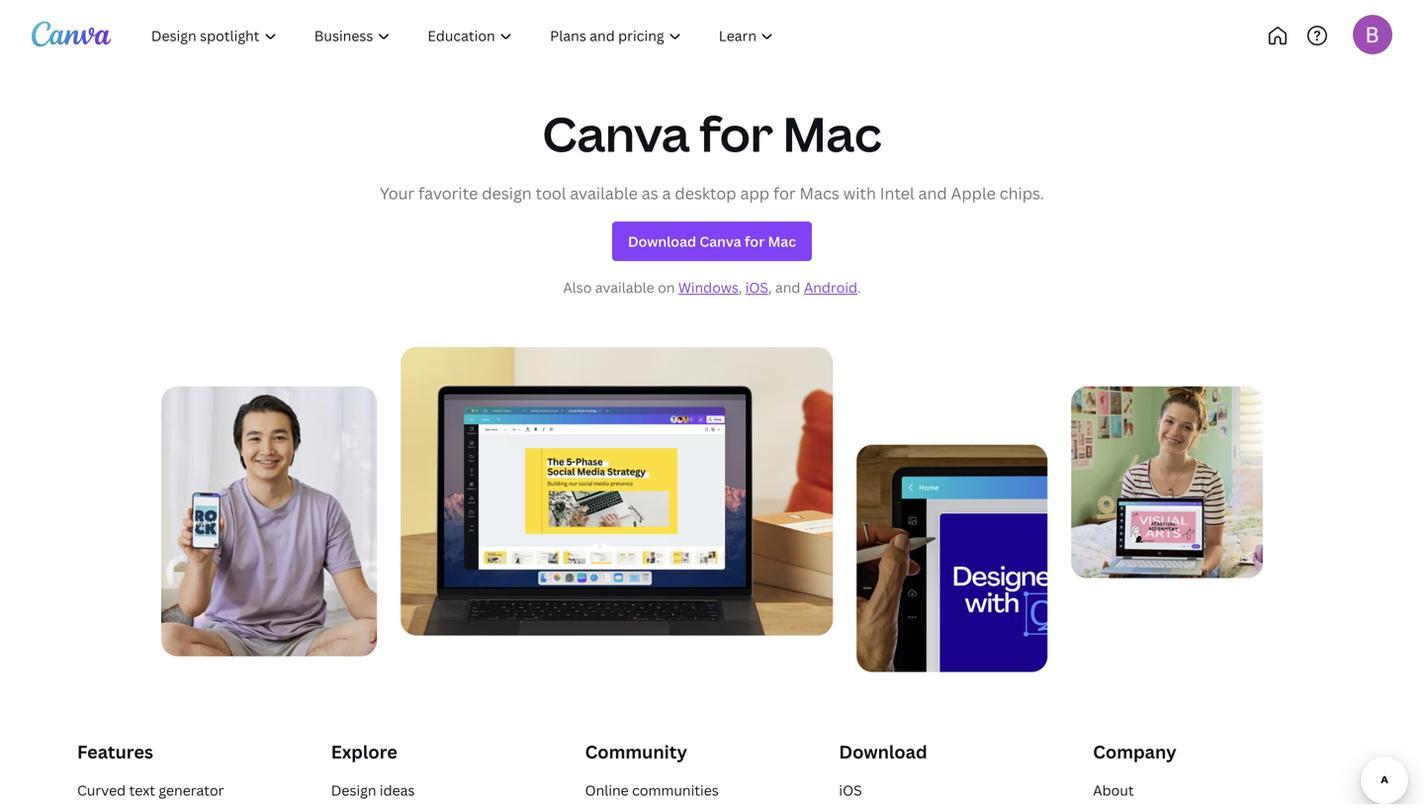 Task type: describe. For each thing, give the bounding box(es) containing it.
tool
[[536, 182, 566, 204]]

0 horizontal spatial ios
[[745, 278, 768, 297]]

macs
[[800, 182, 840, 204]]

1 vertical spatial mac
[[768, 232, 796, 251]]

2 vertical spatial for
[[745, 232, 765, 251]]

desktop
[[675, 182, 736, 204]]

online communities
[[585, 781, 719, 799]]

with
[[843, 182, 876, 204]]

also
[[563, 278, 592, 297]]

windows link
[[678, 278, 738, 297]]

curved text generator
[[77, 781, 224, 799]]

1 vertical spatial and
[[775, 278, 801, 297]]

a
[[662, 182, 671, 204]]

download canva for mac link
[[612, 222, 812, 261]]

1 vertical spatial for
[[773, 182, 796, 204]]

curved text generator link
[[77, 781, 224, 799]]

0 vertical spatial ios link
[[745, 278, 768, 297]]

top level navigation element
[[135, 16, 858, 55]]

communities
[[632, 781, 719, 799]]

download for download
[[839, 740, 927, 764]]

design
[[482, 182, 532, 204]]

favorite
[[418, 182, 478, 204]]

generator
[[159, 781, 224, 799]]

android link
[[804, 278, 857, 297]]

intel
[[880, 182, 914, 204]]

.
[[857, 278, 861, 297]]

2 , from the left
[[768, 278, 772, 297]]

explore
[[331, 740, 397, 764]]

android
[[804, 278, 857, 297]]

curved
[[77, 781, 126, 799]]

text
[[129, 781, 155, 799]]



Task type: vqa. For each thing, say whether or not it's contained in the screenshot.
the top iOS
yes



Task type: locate. For each thing, give the bounding box(es) containing it.
and left the android 'link'
[[775, 278, 801, 297]]

1 , from the left
[[738, 278, 742, 297]]

0 vertical spatial canva
[[542, 101, 690, 166]]

0 horizontal spatial and
[[775, 278, 801, 297]]

0 vertical spatial for
[[700, 101, 773, 166]]

company
[[1093, 740, 1177, 764]]

canva desktop app for mac image
[[161, 347, 1263, 672]]

1 vertical spatial available
[[595, 278, 654, 297]]

design
[[331, 781, 376, 799]]

ideas
[[380, 781, 415, 799]]

design ideas
[[331, 781, 415, 799]]

, left the android 'link'
[[768, 278, 772, 297]]

0 vertical spatial download
[[628, 232, 696, 251]]

0 horizontal spatial download
[[628, 232, 696, 251]]

1 horizontal spatial ios link
[[839, 781, 862, 799]]

for
[[700, 101, 773, 166], [773, 182, 796, 204], [745, 232, 765, 251]]

app
[[740, 182, 770, 204]]

0 horizontal spatial canva
[[542, 101, 690, 166]]

about link
[[1093, 781, 1134, 799]]

0 vertical spatial and
[[918, 182, 947, 204]]

also available on windows , ios , and android .
[[563, 278, 861, 297]]

1 vertical spatial canva
[[700, 232, 741, 251]]

about
[[1093, 781, 1134, 799]]

1 horizontal spatial download
[[839, 740, 927, 764]]

chips.
[[1000, 182, 1044, 204]]

1 horizontal spatial ios
[[839, 781, 862, 799]]

0 vertical spatial mac
[[783, 101, 882, 166]]

available
[[570, 182, 638, 204], [595, 278, 654, 297]]

canva up the also available on windows , ios , and android .
[[700, 232, 741, 251]]

1 vertical spatial ios link
[[839, 781, 862, 799]]

mac
[[783, 101, 882, 166], [768, 232, 796, 251]]

0 vertical spatial available
[[570, 182, 638, 204]]

1 horizontal spatial canva
[[700, 232, 741, 251]]

1 vertical spatial download
[[839, 740, 927, 764]]

canva up as on the top left
[[542, 101, 690, 166]]

features
[[77, 740, 153, 764]]

ios link
[[745, 278, 768, 297], [839, 781, 862, 799]]

online communities link
[[585, 781, 719, 799]]

your
[[380, 182, 415, 204]]

canva
[[542, 101, 690, 166], [700, 232, 741, 251]]

1 vertical spatial ios
[[839, 781, 862, 799]]

available left as on the top left
[[570, 182, 638, 204]]

0 horizontal spatial ,
[[738, 278, 742, 297]]

ios
[[745, 278, 768, 297], [839, 781, 862, 799]]

windows
[[678, 278, 738, 297]]

mac up macs
[[783, 101, 882, 166]]

and right intel
[[918, 182, 947, 204]]

download for download canva for mac
[[628, 232, 696, 251]]

apple
[[951, 182, 996, 204]]

and
[[918, 182, 947, 204], [775, 278, 801, 297]]

for down app
[[745, 232, 765, 251]]

download
[[628, 232, 696, 251], [839, 740, 927, 764]]

mac down app
[[768, 232, 796, 251]]

, down download canva for mac link
[[738, 278, 742, 297]]

design ideas link
[[331, 781, 415, 799]]

for up app
[[700, 101, 773, 166]]

0 horizontal spatial ios link
[[745, 278, 768, 297]]

,
[[738, 278, 742, 297], [768, 278, 772, 297]]

1 horizontal spatial ,
[[768, 278, 772, 297]]

1 horizontal spatial and
[[918, 182, 947, 204]]

on
[[658, 278, 675, 297]]

community
[[585, 740, 687, 764]]

your favorite design tool available as a desktop app for macs with intel and apple chips.
[[380, 182, 1044, 204]]

0 vertical spatial ios
[[745, 278, 768, 297]]

online
[[585, 781, 629, 799]]

as
[[642, 182, 658, 204]]

canva for mac
[[542, 101, 882, 166]]

available left on
[[595, 278, 654, 297]]

download canva for mac
[[628, 232, 796, 251]]

for right app
[[773, 182, 796, 204]]



